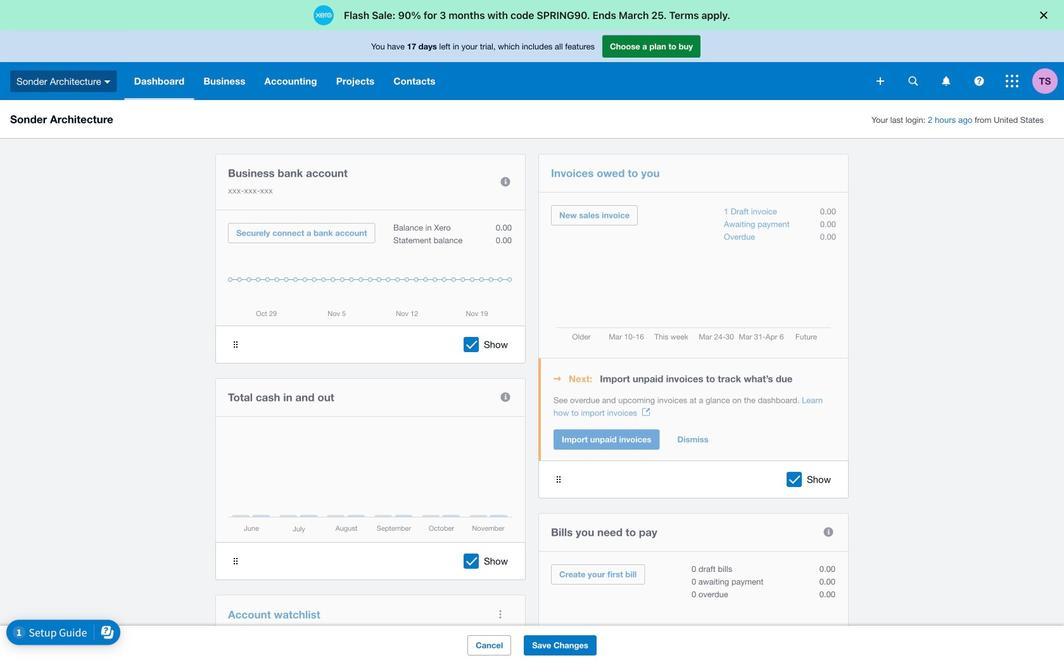 Task type: describe. For each thing, give the bounding box(es) containing it.
0 horizontal spatial svg image
[[877, 77, 884, 85]]

panel body document
[[554, 394, 836, 419]]

opens in a new tab image
[[642, 408, 650, 416]]

2 horizontal spatial svg image
[[1006, 75, 1019, 87]]



Task type: locate. For each thing, give the bounding box(es) containing it.
0 horizontal spatial svg image
[[104, 80, 111, 83]]

svg image
[[1006, 75, 1019, 87], [909, 76, 918, 86], [104, 80, 111, 83]]

svg image
[[942, 76, 951, 86], [975, 76, 984, 86], [877, 77, 884, 85]]

1 horizontal spatial svg image
[[909, 76, 918, 86]]

banner
[[0, 30, 1064, 100]]

2 horizontal spatial svg image
[[975, 76, 984, 86]]

dialog
[[0, 0, 1064, 30]]

1 horizontal spatial svg image
[[942, 76, 951, 86]]



Task type: vqa. For each thing, say whether or not it's contained in the screenshot.
second column header from left
no



